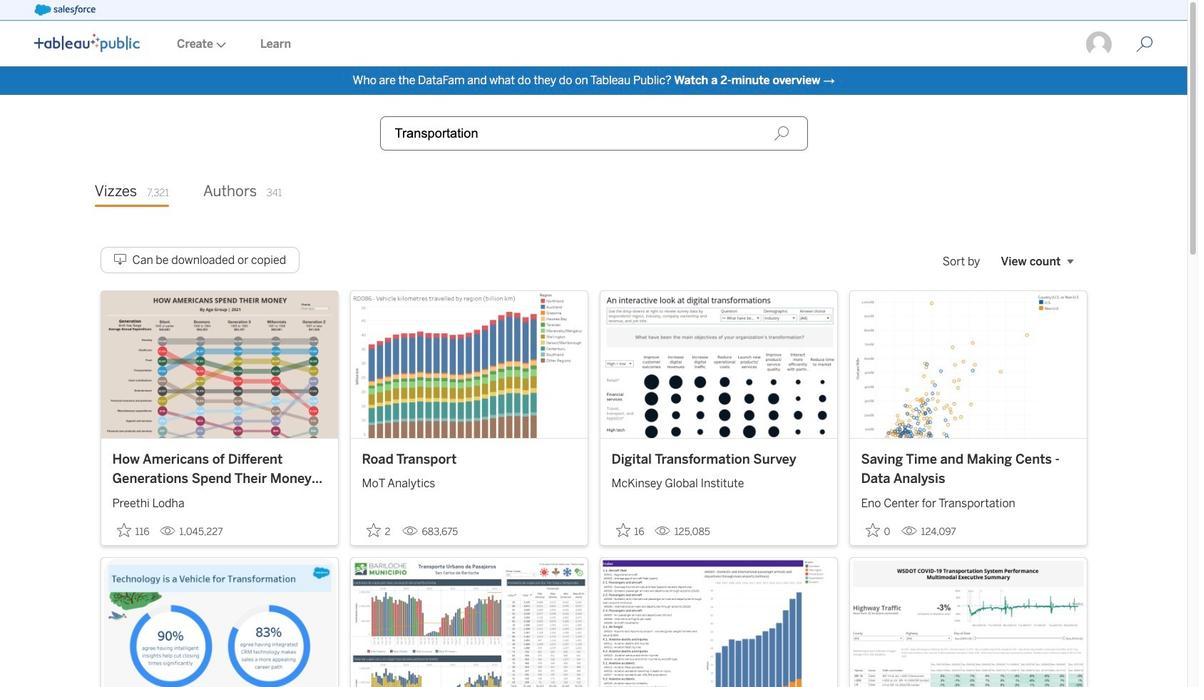 Task type: describe. For each thing, give the bounding box(es) containing it.
salesforce logo image
[[34, 4, 95, 16]]

2 add favorite image from the left
[[866, 523, 880, 537]]

logo image
[[34, 34, 140, 52]]

4 add favorite button from the left
[[861, 518, 896, 542]]

go to search image
[[1119, 36, 1171, 53]]

create image
[[213, 42, 226, 48]]

add favorite image for third add favorite 'button' from the right
[[366, 523, 381, 537]]



Task type: vqa. For each thing, say whether or not it's contained in the screenshot.
second Add Favorite button from the right
yes



Task type: locate. For each thing, give the bounding box(es) containing it.
2 add favorite button from the left
[[362, 518, 396, 542]]

add favorite image for 4th add favorite 'button' from the right
[[117, 523, 131, 537]]

1 horizontal spatial add favorite image
[[866, 523, 880, 537]]

Search input field
[[380, 116, 808, 151]]

1 horizontal spatial add favorite image
[[366, 523, 381, 537]]

0 horizontal spatial add favorite image
[[616, 523, 630, 537]]

3 add favorite button from the left
[[612, 518, 649, 542]]

1 add favorite button from the left
[[112, 518, 154, 542]]

gary.orlando image
[[1085, 30, 1114, 58]]

1 add favorite image from the left
[[117, 523, 131, 537]]

2 add favorite image from the left
[[366, 523, 381, 537]]

search image
[[774, 126, 789, 141]]

workbook thumbnail image
[[101, 291, 338, 438], [351, 291, 587, 438], [600, 291, 837, 438], [850, 291, 1087, 438], [101, 558, 338, 687], [351, 558, 587, 687], [600, 558, 837, 687], [850, 558, 1087, 687]]

add favorite image
[[117, 523, 131, 537], [366, 523, 381, 537]]

add favorite image
[[616, 523, 630, 537], [866, 523, 880, 537]]

Add Favorite button
[[112, 518, 154, 542], [362, 518, 396, 542], [612, 518, 649, 542], [861, 518, 896, 542]]

0 horizontal spatial add favorite image
[[117, 523, 131, 537]]

1 add favorite image from the left
[[616, 523, 630, 537]]



